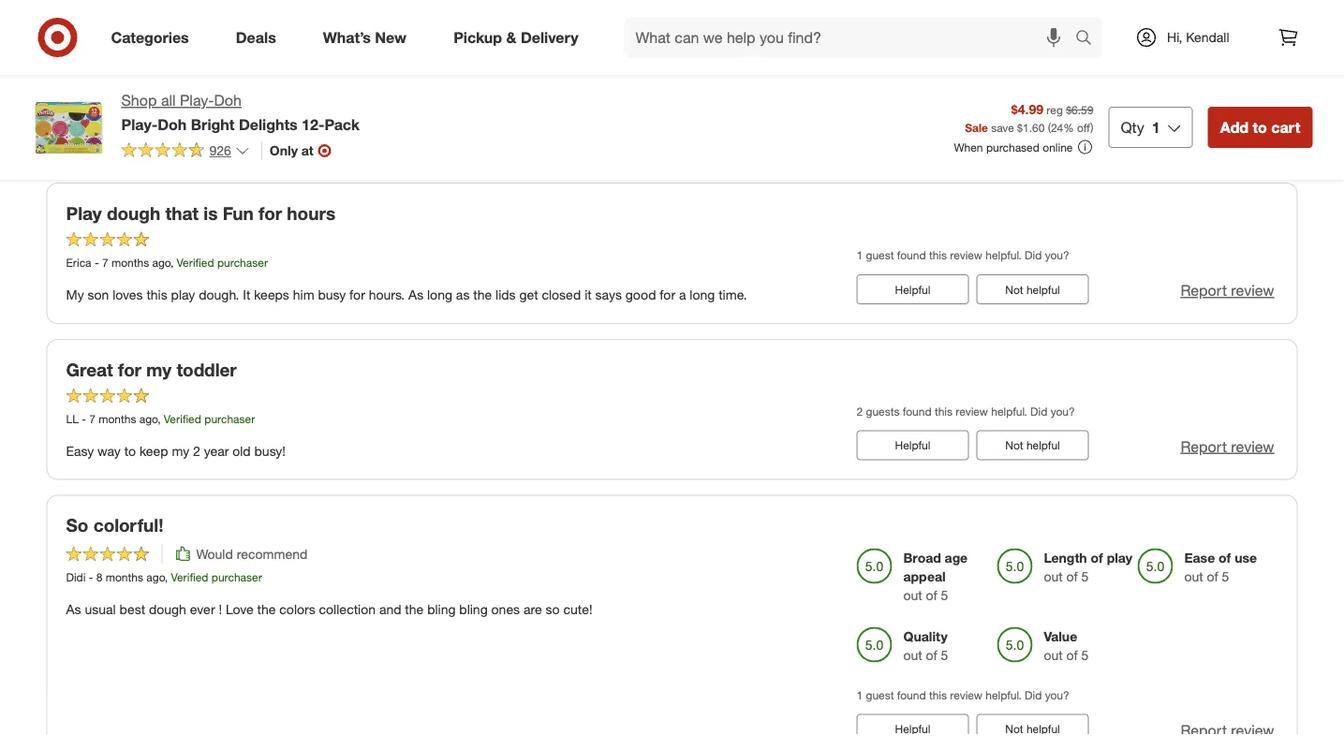 Task type: describe. For each thing, give the bounding box(es) containing it.
colors
[[280, 601, 316, 618]]

2 long from the left
[[690, 287, 715, 303]]

7 for for
[[89, 412, 95, 426]]

quality out of 5
[[904, 628, 949, 663]]

erica
[[66, 256, 91, 270]]

of down length
[[1067, 568, 1078, 585]]

ago for dough
[[152, 256, 170, 270]]

what's
[[323, 28, 371, 46]]

ones
[[492, 601, 520, 618]]

1 not helpful from the top
[[1006, 126, 1061, 140]]

image of play-doh bright delights 12-pack image
[[31, 90, 106, 165]]

categories link
[[95, 17, 212, 58]]

son
[[88, 287, 109, 303]]

8
[[96, 570, 103, 584]]

out inside length of play out of 5
[[1045, 568, 1063, 585]]

2 horizontal spatial and
[[791, 111, 813, 128]]

2 guests found this review helpful. did you? for not helpful
[[857, 92, 1076, 106]]

as usual best dough ever ! love the colors collection and the bling bling ones are so cute!
[[66, 601, 593, 618]]

value out of 5
[[1045, 628, 1089, 663]]

length
[[1045, 550, 1088, 566]]

5 for appeal
[[942, 587, 949, 603]]

delights
[[239, 115, 298, 133]]

ease of use out of 5
[[1185, 550, 1258, 585]]

2 vertical spatial 2
[[193, 443, 200, 459]]

baby
[[282, 111, 311, 128]]

reg
[[1047, 103, 1064, 117]]

for right pens
[[120, 80, 134, 94]]

closed
[[542, 287, 581, 303]]

purchaser for great for my toddler
[[205, 412, 255, 426]]

his
[[480, 111, 497, 128]]

him
[[293, 287, 315, 303]]

1 guest from the top
[[866, 248, 895, 262]]

all
[[161, 91, 176, 110]]

, for so colorful!
[[165, 570, 168, 584]]

my
[[66, 287, 84, 303]]

2 for helpful
[[857, 404, 863, 418]]

to inside button
[[1254, 118, 1268, 136]]

container
[[733, 111, 788, 128]]

2 horizontal spatial the
[[474, 287, 492, 303]]

hi,
[[1168, 29, 1183, 45]]

colorful!
[[93, 515, 164, 537]]

year for great for my toddler
[[204, 443, 229, 459]]

What can we help you find? suggestions appear below search field
[[625, 17, 1081, 58]]

what's new link
[[307, 17, 430, 58]]

best pens for doodling - 7 months ago , verified purchaser
[[66, 80, 358, 94]]

- right all
[[184, 80, 189, 94]]

doh up bright
[[214, 91, 242, 110]]

0 horizontal spatial and
[[379, 601, 402, 618]]

1 was from the left
[[341, 111, 364, 128]]

categories
[[111, 28, 189, 46]]

doodling
[[137, 80, 181, 94]]

loves
[[113, 287, 143, 303]]

just
[[665, 130, 685, 147]]

delivery
[[521, 28, 579, 46]]

for right the great
[[118, 359, 142, 380]]

not helpful for play dough that is fun for hours
[[1006, 282, 1061, 296]]

926 link
[[121, 141, 250, 163]]

!
[[219, 601, 222, 618]]

verified up baby
[[266, 80, 304, 94]]

$4.99
[[1012, 101, 1044, 117]]

$4.99 reg $6.59 sale save $ 1.60 ( 24 % off )
[[966, 101, 1094, 134]]

search button
[[1068, 17, 1113, 62]]

out inside quality out of 5
[[904, 647, 923, 663]]

outside
[[627, 111, 671, 128]]

report review for play dough that is fun for hours
[[1181, 281, 1275, 300]]

5 for play
[[1082, 568, 1089, 585]]

usual
[[85, 601, 116, 618]]

my down all
[[162, 111, 180, 128]]

of left use
[[1219, 550, 1232, 566]]

bright
[[191, 115, 235, 133]]

5 for use
[[1223, 568, 1230, 585]]

would
[[196, 546, 233, 562]]

0 horizontal spatial play
[[171, 287, 195, 303]]

collection
[[319, 601, 376, 618]]

of right length
[[1091, 550, 1104, 566]]

at
[[302, 142, 314, 159]]

verified for play dough that is fun for hours
[[177, 256, 214, 270]]

guests for helpful
[[866, 404, 900, 418]]

helpful for great for my toddler
[[896, 439, 931, 453]]

age
[[945, 550, 968, 566]]

birthday
[[500, 111, 549, 128]]

search
[[1068, 30, 1113, 48]]

1 horizontal spatial a
[[292, 130, 299, 147]]

play- up bright
[[180, 91, 214, 110]]

hours.
[[369, 287, 405, 303]]

doh down all
[[158, 115, 187, 133]]

get
[[520, 287, 538, 303]]

pack
[[325, 115, 360, 133]]

pickup & delivery link
[[438, 17, 602, 58]]

i'm
[[435, 130, 454, 147]]

5 inside quality out of 5
[[942, 647, 949, 663]]

ago up grand
[[242, 80, 260, 94]]

in
[[689, 130, 699, 147]]

toddler
[[177, 359, 237, 380]]

2 vertical spatial 1
[[857, 688, 863, 702]]

my right keep
[[172, 443, 190, 459]]

keeps
[[254, 287, 289, 303]]

report for play dough that is fun for hours
[[1181, 281, 1228, 300]]

$6.59
[[1067, 103, 1094, 117]]

ago for colorful!
[[147, 570, 165, 584]]

didi
[[66, 570, 86, 584]]

2 horizontal spatial a
[[679, 287, 686, 303]]

2 guest from the top
[[866, 688, 895, 702]]

best
[[120, 601, 145, 618]]

pickup & delivery
[[454, 28, 579, 46]]

guests for not helpful
[[866, 92, 900, 106]]

keep
[[140, 443, 168, 459]]

- for colorful!
[[89, 570, 93, 584]]

year for play-doh
[[194, 111, 219, 128]]

what's new
[[323, 28, 407, 46]]

however
[[219, 130, 269, 147]]

- for dough
[[95, 256, 99, 270]]

didi - 8 months ago , verified purchaser
[[66, 570, 262, 584]]

0 vertical spatial dough
[[107, 202, 160, 224]]

0 horizontal spatial i
[[66, 111, 69, 128]]

1 horizontal spatial the
[[405, 601, 424, 618]]

i bought this for my 3 year old grand baby that was given play-doh for his birthday and was left outside out of it's container and it dried. it's a wonderful gift however for a 3 year old i make sure i'm supervising my grandkids playtime just in case
[[66, 111, 824, 147]]

for left his
[[461, 111, 476, 128]]

add
[[1221, 118, 1249, 136]]

0 vertical spatial 3
[[184, 111, 191, 128]]

%
[[1064, 120, 1075, 134]]

for right good
[[660, 287, 676, 303]]

length of play out of 5
[[1045, 550, 1133, 585]]

add to cart
[[1221, 118, 1301, 136]]

broad
[[904, 550, 942, 566]]

old for great for my toddler
[[233, 443, 251, 459]]

1 bling from the left
[[427, 601, 456, 618]]

playtime
[[611, 130, 661, 147]]

kendall
[[1187, 29, 1230, 45]]

qty 1
[[1121, 118, 1161, 136]]

only at
[[270, 142, 314, 159]]

(
[[1048, 120, 1051, 134]]

926
[[209, 142, 231, 159]]

0 horizontal spatial a
[[124, 130, 131, 147]]

2 for not helpful
[[857, 92, 863, 106]]

1 vertical spatial year
[[313, 130, 338, 147]]

it
[[243, 287, 251, 303]]

purchaser for so colorful!
[[212, 570, 262, 584]]

1 vertical spatial that
[[165, 202, 199, 224]]

great for my toddler
[[66, 359, 237, 380]]

purchaser up pack
[[307, 80, 358, 94]]

, for play dough that is fun for hours
[[170, 256, 174, 270]]

purchased
[[987, 140, 1040, 154]]

recommend
[[237, 546, 308, 562]]

for right "fun" on the top left of page
[[259, 202, 282, 224]]

play
[[66, 202, 102, 224]]

online
[[1043, 140, 1073, 154]]

1 horizontal spatial and
[[553, 111, 575, 128]]

appeal
[[904, 568, 946, 585]]

ll - 7 months ago , verified purchaser
[[66, 412, 255, 426]]

months for for
[[99, 412, 136, 426]]

make
[[371, 130, 403, 147]]

busy!
[[255, 443, 286, 459]]

1 report review button from the top
[[1181, 124, 1275, 145]]

helpful button for play dough that is fun for hours
[[857, 274, 970, 304]]

good
[[626, 287, 656, 303]]



Task type: locate. For each thing, give the bounding box(es) containing it.
helpful button for great for my toddler
[[857, 431, 970, 461]]

1 vertical spatial as
[[66, 601, 81, 618]]

ago up keep
[[139, 412, 158, 426]]

out down value
[[1045, 647, 1063, 663]]

1 vertical spatial not helpful button
[[977, 274, 1090, 304]]

1 vertical spatial helpful
[[896, 439, 931, 453]]

to
[[1254, 118, 1268, 136], [124, 443, 136, 459]]

1 vertical spatial report review button
[[1181, 280, 1275, 301]]

1 guest found this review helpful. did you?
[[857, 248, 1070, 262], [857, 688, 1070, 702]]

1 vertical spatial dough
[[149, 601, 186, 618]]

ago right '8' on the left
[[147, 570, 165, 584]]

not helpful button for play dough that is fun for hours
[[977, 274, 1090, 304]]

months for dough
[[111, 256, 149, 270]]

0 horizontal spatial was
[[341, 111, 364, 128]]

1 vertical spatial old
[[342, 130, 360, 147]]

verified
[[266, 80, 304, 94], [177, 256, 214, 270], [164, 412, 201, 426], [171, 570, 209, 584]]

- for for
[[82, 412, 86, 426]]

1 vertical spatial i
[[364, 130, 367, 147]]

fun
[[223, 202, 254, 224]]

0 horizontal spatial to
[[124, 443, 136, 459]]

0 horizontal spatial bling
[[427, 601, 456, 618]]

are
[[524, 601, 542, 618]]

months up loves
[[111, 256, 149, 270]]

play- up best
[[66, 27, 109, 49]]

0 horizontal spatial 7
[[89, 412, 95, 426]]

purchaser for play dough that is fun for hours
[[217, 256, 268, 270]]

0 vertical spatial helpful
[[1027, 126, 1061, 140]]

guest
[[866, 248, 895, 262], [866, 688, 895, 702]]

of inside the broad age appeal out of 5
[[927, 587, 938, 603]]

long left 'as'
[[427, 287, 453, 303]]

1 1 guest found this review helpful. did you? from the top
[[857, 248, 1070, 262]]

the right the love
[[257, 601, 276, 618]]

left
[[605, 111, 624, 128]]

not helpful button for great for my toddler
[[977, 431, 1090, 461]]

2 guests found this review helpful. did you? for helpful
[[857, 404, 1076, 418]]

1 horizontal spatial i
[[364, 130, 367, 147]]

1 horizontal spatial 3
[[302, 130, 310, 147]]

5 inside ease of use out of 5
[[1223, 568, 1230, 585]]

dough.
[[199, 287, 239, 303]]

verified for so colorful!
[[171, 570, 209, 584]]

you?
[[1051, 92, 1076, 106], [1046, 248, 1070, 262], [1051, 404, 1076, 418], [1046, 688, 1070, 702]]

1.60
[[1023, 120, 1045, 134]]

out inside ease of use out of 5
[[1185, 568, 1204, 585]]

and right collection
[[379, 601, 402, 618]]

the right 'as'
[[474, 287, 492, 303]]

0 horizontal spatial as
[[66, 601, 81, 618]]

0 vertical spatial guests
[[866, 92, 900, 106]]

2 report from the top
[[1181, 281, 1228, 300]]

1
[[1153, 118, 1161, 136], [857, 248, 863, 262], [857, 688, 863, 702]]

0 horizontal spatial the
[[257, 601, 276, 618]]

1 horizontal spatial bling
[[460, 601, 488, 618]]

play- inside "i bought this for my 3 year old grand baby that was given play-doh for his birthday and was left outside out of it's container and it dried. it's a wonderful gift however for a 3 year old i make sure i'm supervising my grandkids playtime just in case"
[[403, 111, 433, 128]]

report
[[1181, 125, 1228, 143], [1181, 281, 1228, 300], [1181, 438, 1228, 456]]

2 vertical spatial not helpful button
[[977, 431, 1090, 461]]

ago
[[242, 80, 260, 94], [152, 256, 170, 270], [139, 412, 158, 426], [147, 570, 165, 584]]

2 report review from the top
[[1181, 281, 1275, 300]]

dough right play
[[107, 202, 160, 224]]

3 report review button from the top
[[1181, 436, 1275, 458]]

1 horizontal spatial to
[[1254, 118, 1268, 136]]

0 vertical spatial i
[[66, 111, 69, 128]]

1 vertical spatial guests
[[866, 404, 900, 418]]

so colorful!
[[66, 515, 164, 537]]

for right busy
[[350, 287, 365, 303]]

0 vertical spatial not helpful
[[1006, 126, 1061, 140]]

0 vertical spatial 1 guest found this review helpful. did you?
[[857, 248, 1070, 262]]

2 was from the left
[[578, 111, 602, 128]]

a left at
[[292, 130, 299, 147]]

out inside value out of 5
[[1045, 647, 1063, 663]]

0 vertical spatial 2 guests found this review helpful. did you?
[[857, 92, 1076, 106]]

not helpful for great for my toddler
[[1006, 439, 1061, 453]]

purchaser down would recommend
[[212, 570, 262, 584]]

7 for dough
[[102, 256, 108, 270]]

that
[[315, 111, 338, 128], [165, 202, 199, 224]]

1 vertical spatial report review
[[1181, 281, 1275, 300]]

3 not from the top
[[1006, 439, 1024, 453]]

of inside value out of 5
[[1067, 647, 1078, 663]]

did
[[1031, 92, 1048, 106], [1025, 248, 1042, 262], [1031, 404, 1048, 418], [1025, 688, 1042, 702]]

of down appeal
[[927, 587, 938, 603]]

0 vertical spatial not helpful button
[[977, 118, 1090, 148]]

report for great for my toddler
[[1181, 438, 1228, 456]]

deals
[[236, 28, 276, 46]]

helpful.
[[992, 92, 1028, 106], [986, 248, 1022, 262], [992, 404, 1028, 418], [986, 688, 1022, 702]]

love
[[226, 601, 254, 618]]

verified down would
[[171, 570, 209, 584]]

0 horizontal spatial long
[[427, 287, 453, 303]]

2 not from the top
[[1006, 282, 1024, 296]]

report review button
[[1181, 124, 1275, 145], [1181, 280, 1275, 301], [1181, 436, 1275, 458]]

1 horizontal spatial play
[[1107, 550, 1133, 566]]

0 vertical spatial helpful button
[[857, 274, 970, 304]]

3 left bright
[[184, 111, 191, 128]]

1 helpful from the top
[[1027, 126, 1061, 140]]

as left the usual
[[66, 601, 81, 618]]

purchaser up busy!
[[205, 412, 255, 426]]

0 vertical spatial report
[[1181, 125, 1228, 143]]

2 1 guest found this review helpful. did you? from the top
[[857, 688, 1070, 702]]

helpful button
[[857, 274, 970, 304], [857, 431, 970, 461]]

1 vertical spatial it
[[585, 287, 592, 303]]

1 helpful button from the top
[[857, 274, 970, 304]]

of down ease
[[1208, 568, 1219, 585]]

this inside "i bought this for my 3 year old grand baby that was given play-doh for his birthday and was left outside out of it's container and it dried. it's a wonderful gift however for a 3 year old i make sure i'm supervising my grandkids playtime just in case"
[[118, 111, 139, 128]]

report review for great for my toddler
[[1181, 438, 1275, 456]]

1 vertical spatial 3
[[302, 130, 310, 147]]

found
[[903, 92, 932, 106], [898, 248, 926, 262], [903, 404, 932, 418], [898, 688, 926, 702]]

1 vertical spatial not
[[1006, 282, 1024, 296]]

of inside "i bought this for my 3 year old grand baby that was given play-doh for his birthday and was left outside out of it's container and it dried. it's a wonderful gift however for a 3 year old i make sure i'm supervising my grandkids playtime just in case"
[[697, 111, 708, 128]]

months for colorful!
[[106, 570, 143, 584]]

1 long from the left
[[427, 287, 453, 303]]

ever
[[190, 601, 215, 618]]

1 report review from the top
[[1181, 125, 1275, 143]]

my left toddler
[[146, 359, 172, 380]]

to right add
[[1254, 118, 1268, 136]]

out down quality
[[904, 647, 923, 663]]

2 vertical spatial report review button
[[1181, 436, 1275, 458]]

old left make
[[342, 130, 360, 147]]

guests
[[866, 92, 900, 106], [866, 404, 900, 418]]

for down baby
[[272, 130, 288, 147]]

months up the way at the bottom left
[[99, 412, 136, 426]]

erica - 7 months ago , verified purchaser
[[66, 256, 268, 270]]

2 guests from the top
[[866, 404, 900, 418]]

5 inside value out of 5
[[1082, 647, 1089, 663]]

hi, kendall
[[1168, 29, 1230, 45]]

2 vertical spatial 7
[[89, 412, 95, 426]]

out inside the broad age appeal out of 5
[[904, 587, 923, 603]]

gift
[[197, 130, 216, 147]]

)
[[1091, 120, 1094, 134]]

0 vertical spatial 7
[[192, 80, 198, 94]]

, for great for my toddler
[[158, 412, 161, 426]]

months up bright
[[201, 80, 239, 94]]

and right container
[[791, 111, 813, 128]]

1 not from the top
[[1006, 126, 1024, 140]]

lids
[[496, 287, 516, 303]]

shop
[[121, 91, 157, 110]]

1 vertical spatial report
[[1181, 281, 1228, 300]]

save
[[992, 120, 1015, 134]]

7 right erica
[[102, 256, 108, 270]]

&
[[507, 28, 517, 46]]

i
[[66, 111, 69, 128], [364, 130, 367, 147]]

0 vertical spatial it
[[817, 111, 824, 128]]

1 vertical spatial play
[[1107, 550, 1133, 566]]

1 vertical spatial helpful button
[[857, 431, 970, 461]]

long
[[427, 287, 453, 303], [690, 287, 715, 303]]

year
[[194, 111, 219, 128], [313, 130, 338, 147], [204, 443, 229, 459]]

i up the dried.
[[66, 111, 69, 128]]

helpful for great for my toddler
[[1027, 439, 1061, 453]]

of down quality
[[927, 647, 938, 663]]

out down length
[[1045, 568, 1063, 585]]

24
[[1051, 120, 1064, 134]]

,
[[260, 80, 263, 94], [170, 256, 174, 270], [158, 412, 161, 426], [165, 570, 168, 584]]

1 horizontal spatial was
[[578, 111, 602, 128]]

0 vertical spatial year
[[194, 111, 219, 128]]

supervising
[[457, 130, 525, 147]]

2 vertical spatial report
[[1181, 438, 1228, 456]]

0 vertical spatial helpful
[[896, 282, 931, 296]]

2 vertical spatial old
[[233, 443, 251, 459]]

2 vertical spatial not
[[1006, 439, 1024, 453]]

quality
[[904, 628, 948, 645]]

dough down didi - 8 months ago , verified purchaser
[[149, 601, 186, 618]]

of left it's
[[697, 111, 708, 128]]

off
[[1078, 120, 1091, 134]]

broad age appeal out of 5
[[904, 550, 968, 603]]

helpful for play dough that is fun for hours
[[1027, 282, 1061, 296]]

1 vertical spatial 1
[[857, 248, 863, 262]]

hours
[[287, 202, 336, 224]]

0 vertical spatial 2
[[857, 92, 863, 106]]

0 vertical spatial as
[[409, 287, 424, 303]]

helpful for play dough that is fun for hours
[[896, 282, 931, 296]]

my down birthday
[[528, 130, 546, 147]]

review
[[956, 92, 989, 106], [1232, 125, 1275, 143], [951, 248, 983, 262], [1232, 281, 1275, 300], [956, 404, 989, 418], [1232, 438, 1275, 456], [951, 688, 983, 702]]

verified up easy way to keep my 2 year old busy!
[[164, 412, 201, 426]]

play dough that is fun for hours
[[66, 202, 336, 224]]

2 helpful from the top
[[1027, 282, 1061, 296]]

doh up pens
[[109, 27, 144, 49]]

3 down baby
[[302, 130, 310, 147]]

0 horizontal spatial it
[[585, 287, 592, 303]]

report review button for great for my toddler
[[1181, 436, 1275, 458]]

2 bling from the left
[[460, 601, 488, 618]]

of down value
[[1067, 647, 1078, 663]]

2 vertical spatial not helpful
[[1006, 439, 1061, 453]]

1 guests from the top
[[866, 92, 900, 106]]

ago down play dough that is fun for hours at top
[[152, 256, 170, 270]]

5 inside the broad age appeal out of 5
[[942, 587, 949, 603]]

out down ease
[[1185, 568, 1204, 585]]

1 helpful from the top
[[896, 282, 931, 296]]

2 vertical spatial helpful
[[1027, 439, 1061, 453]]

0 vertical spatial report review button
[[1181, 124, 1275, 145]]

1 vertical spatial not helpful
[[1006, 282, 1061, 296]]

it inside "i bought this for my 3 year old grand baby that was given play-doh for his birthday and was left outside out of it's container and it dried. it's a wonderful gift however for a 3 year old i make sure i'm supervising my grandkids playtime just in case"
[[817, 111, 824, 128]]

7 right all
[[192, 80, 198, 94]]

out down appeal
[[904, 587, 923, 603]]

doh
[[109, 27, 144, 49], [214, 91, 242, 110], [433, 111, 457, 128], [158, 115, 187, 133]]

purchaser
[[307, 80, 358, 94], [217, 256, 268, 270], [205, 412, 255, 426], [212, 570, 262, 584]]

5
[[1082, 568, 1089, 585], [1223, 568, 1230, 585], [942, 587, 949, 603], [942, 647, 949, 663], [1082, 647, 1089, 663]]

verified up 'dough.'
[[177, 256, 214, 270]]

pickup
[[454, 28, 502, 46]]

1 not helpful button from the top
[[977, 118, 1090, 148]]

play
[[171, 287, 195, 303], [1107, 550, 1133, 566]]

2 not helpful button from the top
[[977, 274, 1090, 304]]

of inside quality out of 5
[[927, 647, 938, 663]]

2 vertical spatial report review
[[1181, 438, 1275, 456]]

would recommend
[[196, 546, 308, 562]]

not for play dough that is fun for hours
[[1006, 282, 1024, 296]]

verified for great for my toddler
[[164, 412, 201, 426]]

doh inside "i bought this for my 3 year old grand baby that was given play-doh for his birthday and was left outside out of it's container and it dried. it's a wonderful gift however for a 3 year old i make sure i'm supervising my grandkids playtime just in case"
[[433, 111, 457, 128]]

my son loves this play dough. it keeps him busy for hours. as long as the lids get closed it says good for a long time.
[[66, 287, 747, 303]]

play-doh
[[66, 27, 144, 49]]

0 horizontal spatial 3
[[184, 111, 191, 128]]

purchaser up it
[[217, 256, 268, 270]]

months
[[201, 80, 239, 94], [111, 256, 149, 270], [99, 412, 136, 426], [106, 570, 143, 584]]

2 not helpful from the top
[[1006, 282, 1061, 296]]

1 horizontal spatial 7
[[102, 256, 108, 270]]

2 helpful from the top
[[896, 439, 931, 453]]

1 2 guests found this review helpful. did you? from the top
[[857, 92, 1076, 106]]

2 2 guests found this review helpful. did you? from the top
[[857, 404, 1076, 418]]

it right container
[[817, 111, 824, 128]]

2 helpful button from the top
[[857, 431, 970, 461]]

0 horizontal spatial that
[[165, 202, 199, 224]]

0 vertical spatial to
[[1254, 118, 1268, 136]]

out inside "i bought this for my 3 year old grand baby that was given play-doh for his birthday and was left outside out of it's container and it dried. it's a wonderful gift however for a 3 year old i make sure i'm supervising my grandkids playtime just in case"
[[674, 111, 693, 128]]

a
[[124, 130, 131, 147], [292, 130, 299, 147], [679, 287, 686, 303]]

months right '8' on the left
[[106, 570, 143, 584]]

3 helpful from the top
[[1027, 439, 1061, 453]]

busy
[[318, 287, 346, 303]]

1 vertical spatial to
[[124, 443, 136, 459]]

ago for for
[[139, 412, 158, 426]]

as
[[456, 287, 470, 303]]

play left 'dough.'
[[171, 287, 195, 303]]

ll
[[66, 412, 79, 426]]

play right length
[[1107, 550, 1133, 566]]

0 vertical spatial report review
[[1181, 125, 1275, 143]]

1 horizontal spatial as
[[409, 287, 424, 303]]

the
[[474, 287, 492, 303], [257, 601, 276, 618], [405, 601, 424, 618]]

1 vertical spatial helpful
[[1027, 282, 1061, 296]]

only
[[270, 142, 298, 159]]

- right erica
[[95, 256, 99, 270]]

for
[[120, 80, 134, 94], [143, 111, 159, 128], [461, 111, 476, 128], [272, 130, 288, 147], [259, 202, 282, 224], [350, 287, 365, 303], [660, 287, 676, 303], [118, 359, 142, 380]]

report review button for play dough that is fun for hours
[[1181, 280, 1275, 301]]

was up grandkids
[[578, 111, 602, 128]]

that left is
[[165, 202, 199, 224]]

time.
[[719, 287, 747, 303]]

1 vertical spatial guest
[[866, 688, 895, 702]]

cart
[[1272, 118, 1301, 136]]

0 vertical spatial 1
[[1153, 118, 1161, 136]]

given
[[368, 111, 399, 128]]

dried.
[[66, 130, 99, 147]]

1 horizontal spatial that
[[315, 111, 338, 128]]

2 horizontal spatial 7
[[192, 80, 198, 94]]

not for great for my toddler
[[1006, 439, 1024, 453]]

1 vertical spatial 1 guest found this review helpful. did you?
[[857, 688, 1070, 702]]

not helpful button
[[977, 118, 1090, 148], [977, 274, 1090, 304], [977, 431, 1090, 461]]

bought
[[73, 111, 115, 128]]

0 vertical spatial that
[[315, 111, 338, 128]]

1 horizontal spatial long
[[690, 287, 715, 303]]

best
[[66, 80, 89, 94]]

1 vertical spatial 2
[[857, 404, 863, 418]]

0 vertical spatial guest
[[866, 248, 895, 262]]

- left '8' on the left
[[89, 570, 93, 584]]

3 report from the top
[[1181, 438, 1228, 456]]

that inside "i bought this for my 3 year old grand baby that was given play-doh for his birthday and was left outside out of it's container and it dried. it's a wonderful gift however for a 3 year old i make sure i'm supervising my grandkids playtime just in case"
[[315, 111, 338, 128]]

play inside length of play out of 5
[[1107, 550, 1133, 566]]

5 inside length of play out of 5
[[1082, 568, 1089, 585]]

2 vertical spatial year
[[204, 443, 229, 459]]

grandkids
[[550, 130, 607, 147]]

1 report from the top
[[1181, 125, 1228, 143]]

this
[[935, 92, 953, 106], [118, 111, 139, 128], [930, 248, 948, 262], [147, 287, 167, 303], [935, 404, 953, 418], [930, 688, 948, 702]]

case
[[703, 130, 731, 147]]

0 vertical spatial old
[[223, 111, 241, 128]]

1 vertical spatial 7
[[102, 256, 108, 270]]

old left busy!
[[233, 443, 251, 459]]

as right hours.
[[409, 287, 424, 303]]

7 right ll
[[89, 412, 95, 426]]

to right the way at the bottom left
[[124, 443, 136, 459]]

play- up "sure"
[[403, 111, 433, 128]]

0 vertical spatial not
[[1006, 126, 1024, 140]]

long left time.
[[690, 287, 715, 303]]

old up 'however'
[[223, 111, 241, 128]]

cute!
[[564, 601, 593, 618]]

1 horizontal spatial it
[[817, 111, 824, 128]]

3 report review from the top
[[1181, 438, 1275, 456]]

old for play-doh
[[223, 111, 241, 128]]

was left the given
[[341, 111, 364, 128]]

way
[[98, 443, 121, 459]]

my
[[162, 111, 180, 128], [528, 130, 546, 147], [146, 359, 172, 380], [172, 443, 190, 459]]

it left says
[[585, 287, 592, 303]]

1 vertical spatial 2 guests found this review helpful. did you?
[[857, 404, 1076, 418]]

out up just
[[674, 111, 693, 128]]

2 report review button from the top
[[1181, 280, 1275, 301]]

for down shop
[[143, 111, 159, 128]]

a right the it's at the top left
[[124, 130, 131, 147]]

i left make
[[364, 130, 367, 147]]

ease
[[1185, 550, 1216, 566]]

and up grandkids
[[553, 111, 575, 128]]

0 vertical spatial play
[[171, 287, 195, 303]]

- right ll
[[82, 412, 86, 426]]

report review
[[1181, 125, 1275, 143], [1181, 281, 1275, 300], [1181, 438, 1275, 456]]

doh up i'm
[[433, 111, 457, 128]]

play- down shop
[[121, 115, 158, 133]]

the right collection
[[405, 601, 424, 618]]

play-
[[66, 27, 109, 49], [180, 91, 214, 110], [403, 111, 433, 128], [121, 115, 158, 133]]

3 not helpful button from the top
[[977, 431, 1090, 461]]

3 not helpful from the top
[[1006, 439, 1061, 453]]

that right baby
[[315, 111, 338, 128]]

a right good
[[679, 287, 686, 303]]



Task type: vqa. For each thing, say whether or not it's contained in the screenshot.
stores
no



